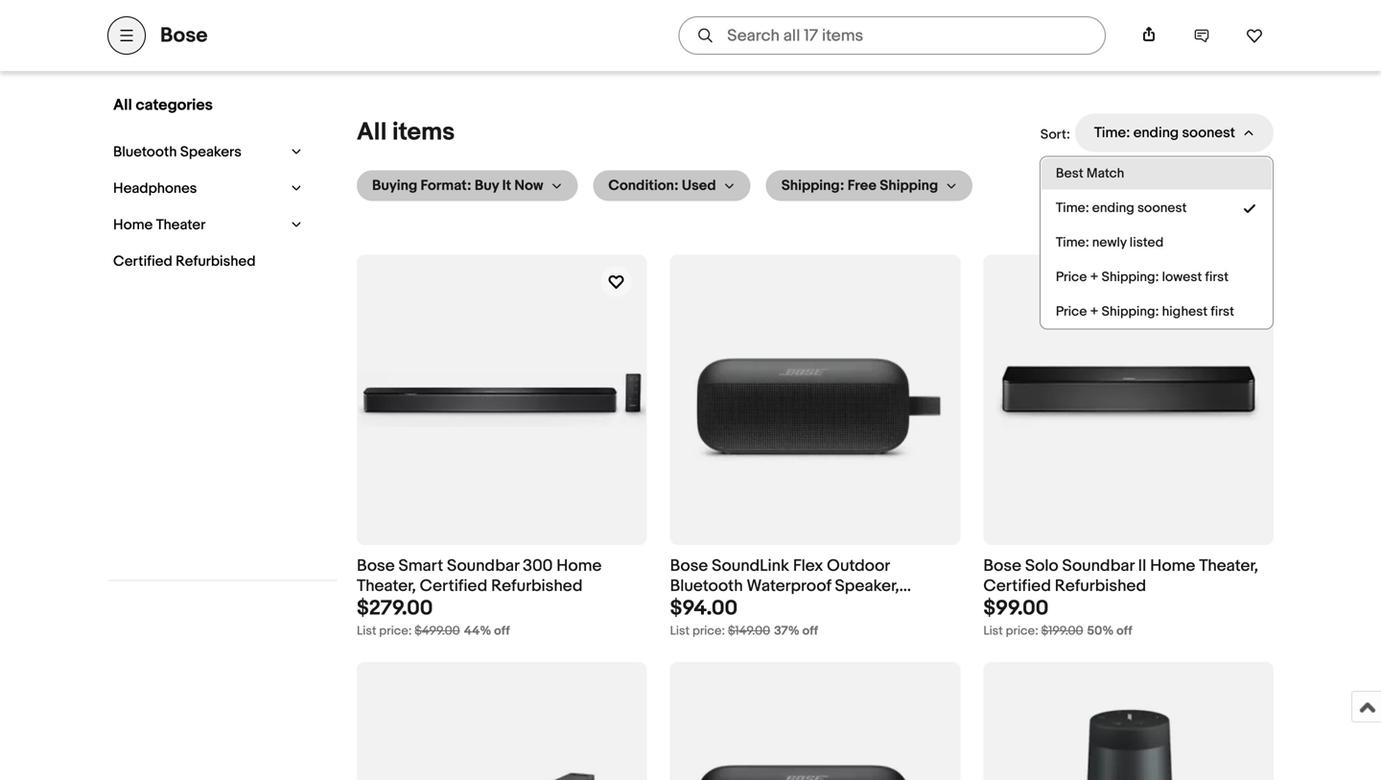 Task type: locate. For each thing, give the bounding box(es) containing it.
bose smart soundbar 900 home theater, certified refurbished : quick view image
[[394, 663, 610, 780]]

refurbished inside bose soundlink flex outdoor bluetooth waterproof speaker, certified refurbished
[[742, 596, 834, 616]]

0 vertical spatial waterproof
[[942, 10, 1027, 30]]

2 vertical spatial shipping:
[[1102, 304, 1160, 320]]

speaker, inside bose soundlink flex outdoor bluetooth waterproof speaker, certified refurbished
[[835, 576, 900, 596]]

solo
[[1276, 0, 1309, 10], [1026, 556, 1059, 576]]

shipping: down "price + shipping: lowest first"
[[1102, 304, 1160, 320]]

price: for $94.00
[[693, 624, 726, 638]]

items
[[393, 118, 455, 147]]

1 vertical spatial soundlink
[[712, 556, 790, 576]]

newly
[[1093, 235, 1127, 251]]

home for $99.00
[[1151, 556, 1196, 576]]

soundlink for se
[[984, 0, 1062, 10]]

waterproof inside bose soundlink flex outdoor bluetooth waterproof speaker, certified refurbished
[[747, 576, 832, 596]]

1 horizontal spatial home
[[557, 556, 602, 576]]

flex left se
[[1065, 0, 1096, 10]]

0 vertical spatial time: ending soonest
[[1095, 124, 1236, 142]]

home inside bose smart soundbar 300 home theater, certified refurbished
[[557, 556, 602, 576]]

quietcomfort
[[692, 0, 798, 10]]

price down time: newly listed
[[1056, 269, 1088, 286]]

ending
[[1134, 124, 1180, 142], [1093, 200, 1135, 216]]

all items
[[357, 118, 455, 147]]

bluetooth inside bose soundlink flex se bluetooth waterproof speaker, certified refurbished
[[1122, 0, 1195, 10]]

soundbar inside bose solo soundbar ii home theater, certified refurbished
[[1063, 556, 1135, 576]]

time:
[[1095, 124, 1131, 142], [1056, 200, 1090, 216], [1056, 235, 1090, 251]]

flex inside bose soundlink flex se bluetooth waterproof speaker, certified refurbished
[[1065, 0, 1096, 10]]

list down $94.00
[[671, 624, 690, 638]]

soundlink inside bose soundlink flex se bluetooth waterproof speaker, certified refurbished
[[984, 0, 1062, 10]]

bose
[[651, 0, 689, 10], [942, 0, 980, 10], [1234, 0, 1272, 10], [160, 23, 208, 48], [357, 556, 395, 576], [671, 556, 709, 576], [984, 556, 1022, 576]]

1 price from the top
[[1056, 269, 1088, 286]]

best match
[[1056, 166, 1125, 182]]

soundbar inside bose smart soundbar 300 home theater, certified refurbished
[[447, 556, 519, 576]]

1 horizontal spatial all
[[357, 118, 387, 147]]

$94.00
[[671, 596, 738, 621]]

bose up save this seller bose image on the right top of the page
[[1234, 0, 1272, 10]]

1 horizontal spatial off
[[803, 624, 819, 638]]

0 vertical spatial price
[[1056, 269, 1088, 286]]

0 vertical spatial soundlink
[[984, 0, 1062, 10]]

0 vertical spatial time:
[[1095, 124, 1131, 142]]

bose inside bose smart soundbar 300 home theater, certified refurbished
[[357, 556, 395, 576]]

soonest inside menu
[[1138, 200, 1188, 216]]

bluetooth inside bose quietcomfort noise cancelling bluetooth headphones, certified refurbished
[[736, 10, 809, 30]]

bose solo soundbar button
[[1234, 0, 1382, 30]]

theater, inside bose solo soundbar ii home theater, certified refurbished
[[1200, 556, 1259, 576]]

refurbished inside bose quietcomfort noise cancelling bluetooth headphones, certified refurbished
[[722, 30, 814, 50]]

1 horizontal spatial soundbar
[[1063, 556, 1135, 576]]

ending inside 'time: ending soonest' popup button
[[1134, 124, 1180, 142]]

price
[[1056, 269, 1088, 286], [1056, 304, 1088, 320]]

certified inside bose soundlink flex se bluetooth waterproof speaker, certified refurbished
[[1099, 10, 1167, 30]]

waterproof inside bose soundlink flex se bluetooth waterproof speaker, certified refurbished
[[942, 10, 1027, 30]]

speaker, inside bose soundlink flex se bluetooth waterproof speaker, certified refurbished
[[1031, 10, 1095, 30]]

time: down best
[[1056, 200, 1090, 216]]

+
[[1091, 269, 1099, 286], [1091, 304, 1099, 320]]

0 horizontal spatial all
[[113, 96, 132, 115]]

theater, for $99.00
[[1200, 556, 1259, 576]]

bose inside bose soundlink flex outdoor bluetooth waterproof speaker, certified refurbished
[[671, 556, 709, 576]]

off right 50%
[[1117, 624, 1133, 638]]

2 off from the left
[[803, 624, 819, 638]]

refurbished inside bose soundlink flex se bluetooth waterproof speaker, certified refurbished
[[942, 30, 1034, 50]]

list
[[1234, 57, 1254, 72], [357, 624, 377, 638], [671, 624, 690, 638], [984, 624, 1004, 638]]

Search all 17 items field
[[679, 16, 1107, 55]]

bose soundlink flex outdoor bluetooth waterproof speaker, certified refurbished
[[671, 556, 900, 616]]

condition:
[[609, 177, 679, 194]]

shipping: left free
[[782, 177, 845, 194]]

price: down $94.00
[[693, 624, 726, 638]]

bose for bose soundlink flex outdoor bluetooth waterproof speaker, certified refurbished
[[671, 556, 709, 576]]

1 vertical spatial time: ending soonest
[[1056, 200, 1188, 216]]

bose inside the bose solo soundbar $99.00 list price:
[[1234, 0, 1272, 10]]

bose quietcomfort noise cancelling bluetooth headphones, certified refurbished
[[651, 0, 912, 50]]

off right 37%
[[803, 624, 819, 638]]

0 horizontal spatial theater,
[[357, 576, 416, 596]]

0 vertical spatial +
[[1091, 269, 1099, 286]]

buying
[[372, 177, 418, 194]]

free
[[848, 177, 877, 194]]

price:
[[1257, 57, 1289, 72], [379, 624, 412, 638], [693, 624, 726, 638], [1006, 624, 1039, 638]]

categories
[[136, 96, 213, 115]]

speaker, for outdoor
[[835, 576, 900, 596]]

home inside bose solo soundbar ii home theater, certified refurbished
[[1151, 556, 1196, 576]]

50%
[[1088, 624, 1114, 638]]

theater,
[[1200, 556, 1259, 576], [357, 576, 416, 596]]

time: left 'newly' at the top right of page
[[1056, 235, 1090, 251]]

1 horizontal spatial waterproof
[[942, 10, 1027, 30]]

bose link
[[160, 23, 208, 48]]

1 vertical spatial waterproof
[[747, 576, 832, 596]]

0 vertical spatial $99.00
[[1234, 29, 1299, 54]]

smart
[[399, 556, 444, 576]]

shipping: for price + shipping: highest first
[[1102, 304, 1160, 320]]

soundbar for $279.00
[[447, 556, 519, 576]]

list inside $279.00 list price: $499.00 44% off
[[357, 624, 377, 638]]

solo inside the bose solo soundbar $99.00 list price:
[[1276, 0, 1309, 10]]

1 horizontal spatial solo
[[1276, 0, 1309, 10]]

2 price from the top
[[1056, 304, 1088, 320]]

all left items
[[357, 118, 387, 147]]

0 vertical spatial flex
[[1065, 0, 1096, 10]]

bluetooth up $149.00
[[671, 576, 743, 596]]

1 horizontal spatial speaker,
[[1031, 10, 1095, 30]]

bluetooth right se
[[1122, 0, 1195, 10]]

$279.00
[[357, 596, 433, 621]]

bose soundlink flex se bluetooth waterproof speaker, certified refurbished : quick view image
[[672, 699, 960, 780]]

list inside $99.00 list price: $199.00 50% off
[[984, 624, 1004, 638]]

home right ii at the right of the page
[[1151, 556, 1196, 576]]

price: down save this seller bose image on the right top of the page
[[1257, 57, 1289, 72]]

theater, inside bose smart soundbar 300 home theater, certified refurbished
[[357, 576, 416, 596]]

time: ending soonest
[[1095, 124, 1236, 142], [1056, 200, 1188, 216]]

time: up match
[[1095, 124, 1131, 142]]

2 horizontal spatial soundbar
[[1313, 0, 1382, 10]]

solo inside bose solo soundbar ii home theater, certified refurbished
[[1026, 556, 1059, 576]]

0 vertical spatial shipping:
[[782, 177, 845, 194]]

3 off from the left
[[1117, 624, 1133, 638]]

bose up $94.00
[[671, 556, 709, 576]]

price: inside $279.00 list price: $499.00 44% off
[[379, 624, 412, 638]]

$69.00
[[942, 29, 1007, 54]]

menu
[[1041, 157, 1274, 329]]

bose solo soundbar ii home theater, certified refurbished button
[[984, 556, 1274, 597]]

1 vertical spatial price
[[1056, 304, 1088, 320]]

+ for price + shipping: highest first
[[1091, 304, 1099, 320]]

price: left $199.00
[[1006, 624, 1039, 638]]

home
[[113, 216, 153, 234], [557, 556, 602, 576], [1151, 556, 1196, 576]]

home down headphones
[[113, 216, 153, 234]]

1 horizontal spatial flex
[[1065, 0, 1096, 10]]

off inside $279.00 list price: $499.00 44% off
[[494, 624, 510, 638]]

price down "price + shipping: lowest first"
[[1056, 304, 1088, 320]]

1 off from the left
[[494, 624, 510, 638]]

bose soundlink flex outdoor bluetooth waterproof speaker, certified refurbished button
[[671, 556, 961, 616]]

bose smart soundbar 300 home theater, certified refurbished button
[[357, 556, 647, 597]]

price: inside the $94.00 list price: $149.00 37% off
[[693, 624, 726, 638]]

flex
[[1065, 0, 1096, 10], [794, 556, 824, 576]]

bose up categories
[[160, 23, 208, 48]]

first right highest
[[1211, 304, 1235, 320]]

bluetooth speakers
[[113, 143, 242, 161]]

bluetooth
[[1122, 0, 1195, 10], [736, 10, 809, 30], [113, 143, 177, 161], [671, 576, 743, 596]]

1 horizontal spatial soundlink
[[984, 0, 1062, 10]]

used
[[682, 177, 717, 194]]

0 vertical spatial first
[[1206, 269, 1230, 286]]

list inside the $94.00 list price: $149.00 37% off
[[671, 624, 690, 638]]

waterproof for outdoor
[[747, 576, 832, 596]]

bose for bose quietcomfort noise cancelling bluetooth headphones, certified refurbished
[[651, 0, 689, 10]]

bose up $129.00
[[651, 0, 689, 10]]

theater, up $499.00 at the bottom of the page
[[357, 576, 416, 596]]

soundbar
[[1313, 0, 1382, 10], [447, 556, 519, 576], [1063, 556, 1135, 576]]

off for $94.00
[[803, 624, 819, 638]]

$99.00 inside the bose solo soundbar $99.00 list price:
[[1234, 29, 1299, 54]]

0 horizontal spatial $99.00
[[984, 596, 1049, 621]]

price: down $279.00
[[379, 624, 412, 638]]

off right 44%
[[494, 624, 510, 638]]

outdoor
[[827, 556, 890, 576]]

bose for bose soundlink flex se bluetooth waterproof speaker, certified refurbished
[[942, 0, 980, 10]]

bluetooth up headphones
[[113, 143, 177, 161]]

$129.00
[[651, 29, 723, 54]]

shipping: up price + shipping: highest first
[[1102, 269, 1160, 286]]

bose inside bose soundlink flex se bluetooth waterproof speaker, certified refurbished
[[942, 0, 980, 10]]

refurbished
[[722, 30, 814, 50], [942, 30, 1034, 50], [176, 253, 256, 270], [491, 576, 583, 596], [1055, 576, 1147, 596], [742, 596, 834, 616]]

0 vertical spatial all
[[113, 96, 132, 115]]

off
[[494, 624, 510, 638], [803, 624, 819, 638], [1117, 624, 1133, 638]]

bose up $99.00 list price: $199.00 50% off
[[984, 556, 1022, 576]]

shipping: inside popup button
[[782, 177, 845, 194]]

list left $199.00
[[984, 624, 1004, 638]]

1 + from the top
[[1091, 269, 1099, 286]]

first right lowest
[[1206, 269, 1230, 286]]

theater, right ii at the right of the page
[[1200, 556, 1259, 576]]

it
[[502, 177, 512, 194]]

soonest inside popup button
[[1183, 124, 1236, 142]]

all
[[113, 96, 132, 115], [357, 118, 387, 147]]

certified
[[1099, 10, 1167, 30], [651, 30, 718, 50], [113, 253, 173, 270], [420, 576, 488, 596], [984, 576, 1052, 596], [671, 596, 738, 616]]

time: ending soonest up time: newly listed
[[1056, 200, 1188, 216]]

2 horizontal spatial off
[[1117, 624, 1133, 638]]

soundlink up the $94.00 list price: $149.00 37% off
[[712, 556, 790, 576]]

1 vertical spatial speaker,
[[835, 576, 900, 596]]

match
[[1087, 166, 1125, 182]]

1 horizontal spatial $99.00
[[1234, 29, 1299, 54]]

all left categories
[[113, 96, 132, 115]]

1 vertical spatial +
[[1091, 304, 1099, 320]]

+ down "price + shipping: lowest first"
[[1091, 304, 1099, 320]]

0 horizontal spatial off
[[494, 624, 510, 638]]

bluetooth for bose soundlink flex outdoor bluetooth waterproof speaker, certified refurbished
[[671, 576, 743, 596]]

soundlink
[[984, 0, 1062, 10], [712, 556, 790, 576]]

off for $279.00
[[494, 624, 510, 638]]

now
[[515, 177, 544, 194]]

time: newly listed
[[1056, 235, 1164, 251]]

bose quietcomfort noise cancelling bluetooth headphones, certified refurbished button
[[651, 0, 927, 50]]

0 vertical spatial solo
[[1276, 0, 1309, 10]]

highest
[[1163, 304, 1208, 320]]

bluetooth for bose soundlink flex se bluetooth waterproof speaker, certified refurbished
[[1122, 0, 1195, 10]]

bose left smart
[[357, 556, 395, 576]]

certified inside bose smart soundbar 300 home theater, certified refurbished
[[420, 576, 488, 596]]

price + shipping: highest first
[[1056, 304, 1235, 320]]

2 + from the top
[[1091, 304, 1099, 320]]

flex inside bose soundlink flex outdoor bluetooth waterproof speaker, certified refurbished
[[794, 556, 824, 576]]

$99.00
[[1234, 29, 1299, 54], [984, 596, 1049, 621]]

bluetooth inside bose soundlink flex outdoor bluetooth waterproof speaker, certified refurbished
[[671, 576, 743, 596]]

speaker,
[[1031, 10, 1095, 30], [835, 576, 900, 596]]

0 horizontal spatial soundlink
[[712, 556, 790, 576]]

shipping: free shipping button
[[767, 170, 973, 201]]

soonest
[[1183, 124, 1236, 142], [1138, 200, 1188, 216]]

1 vertical spatial flex
[[794, 556, 824, 576]]

certified inside bose quietcomfort noise cancelling bluetooth headphones, certified refurbished
[[651, 30, 718, 50]]

1 horizontal spatial theater,
[[1200, 556, 1259, 576]]

0 horizontal spatial soundbar
[[447, 556, 519, 576]]

0 vertical spatial speaker,
[[1031, 10, 1095, 30]]

list inside the bose solo soundbar $99.00 list price:
[[1234, 57, 1254, 72]]

1 vertical spatial first
[[1211, 304, 1235, 320]]

+ down 'newly' at the top right of page
[[1091, 269, 1099, 286]]

bose for bose
[[160, 23, 208, 48]]

1 vertical spatial all
[[357, 118, 387, 147]]

headphones
[[113, 180, 197, 197]]

0 horizontal spatial speaker,
[[835, 576, 900, 596]]

home right 300
[[557, 556, 602, 576]]

price: inside $99.00 list price: $199.00 50% off
[[1006, 624, 1039, 638]]

soundlink inside bose soundlink flex outdoor bluetooth waterproof speaker, certified refurbished
[[712, 556, 790, 576]]

certified refurbished link
[[108, 248, 295, 275]]

$279.00 list price: $499.00 44% off
[[357, 596, 510, 638]]

bose inside bose solo soundbar ii home theater, certified refurbished
[[984, 556, 1022, 576]]

sort:
[[1041, 127, 1071, 143]]

first for price + shipping: highest first
[[1211, 304, 1235, 320]]

speaker, for se
[[1031, 10, 1095, 30]]

soundbar for $99.00
[[1063, 556, 1135, 576]]

0 horizontal spatial solo
[[1026, 556, 1059, 576]]

bose inside bose quietcomfort noise cancelling bluetooth headphones, certified refurbished
[[651, 0, 689, 10]]

off inside $99.00 list price: $199.00 50% off
[[1117, 624, 1133, 638]]

1 vertical spatial solo
[[1026, 556, 1059, 576]]

solo for $99.00
[[1276, 0, 1309, 10]]

list down save this seller bose image on the right top of the page
[[1234, 57, 1254, 72]]

flex left the "outdoor" at the right bottom
[[794, 556, 824, 576]]

bose up $69.00
[[942, 0, 980, 10]]

shipping
[[880, 177, 939, 194]]

waterproof
[[942, 10, 1027, 30], [747, 576, 832, 596]]

soundlink up $69.00
[[984, 0, 1062, 10]]

list down $279.00
[[357, 624, 377, 638]]

shipping:
[[782, 177, 845, 194], [1102, 269, 1160, 286], [1102, 304, 1160, 320]]

bluetooth right cancelling
[[736, 10, 809, 30]]

off inside the $94.00 list price: $149.00 37% off
[[803, 624, 819, 638]]

0 vertical spatial ending
[[1134, 124, 1180, 142]]

0 vertical spatial soonest
[[1183, 124, 1236, 142]]

0 horizontal spatial waterproof
[[747, 576, 832, 596]]

bose smart soundbar 300 home theater, certified refurbished : quick view image
[[358, 373, 646, 427]]

bluetooth for bose quietcomfort noise cancelling bluetooth headphones, certified refurbished
[[736, 10, 809, 30]]

1 vertical spatial soonest
[[1138, 200, 1188, 216]]

2 horizontal spatial home
[[1151, 556, 1196, 576]]

time: ending soonest up match
[[1095, 124, 1236, 142]]

1 vertical spatial shipping:
[[1102, 269, 1160, 286]]

0 horizontal spatial flex
[[794, 556, 824, 576]]

1 vertical spatial $99.00
[[984, 596, 1049, 621]]

first
[[1206, 269, 1230, 286], [1211, 304, 1235, 320]]



Task type: vqa. For each thing, say whether or not it's contained in the screenshot.
the top the House
no



Task type: describe. For each thing, give the bounding box(es) containing it.
flex for se
[[1065, 0, 1096, 10]]

bose soundlink flex se bluetooth waterproof speaker, certified refurbished
[[942, 0, 1195, 50]]

$499.00
[[415, 624, 460, 638]]

all for all categories
[[113, 96, 132, 115]]

37%
[[775, 624, 800, 638]]

waterproof for se
[[942, 10, 1027, 30]]

price: for $279.00
[[379, 624, 412, 638]]

home theater link
[[108, 212, 283, 238]]

theater
[[156, 216, 206, 234]]

list for $94.00
[[671, 624, 690, 638]]

bluetooth inside bluetooth speakers link
[[113, 143, 177, 161]]

headphones,
[[812, 10, 912, 30]]

buying format: buy it now
[[372, 177, 544, 194]]

refurbished inside bose solo soundbar ii home theater, certified refurbished
[[1055, 576, 1147, 596]]

condition: used
[[609, 177, 717, 194]]

price for price + shipping: lowest first
[[1056, 269, 1088, 286]]

shipping: free shipping
[[782, 177, 939, 194]]

price: for $99.00
[[1006, 624, 1039, 638]]

bose for bose solo soundbar $99.00 list price:
[[1234, 0, 1272, 10]]

$99.00 list price: $199.00 50% off
[[984, 596, 1133, 638]]

soundlink for outdoor
[[712, 556, 790, 576]]

bose solo soundbar $99.00 list price:
[[1234, 0, 1382, 72]]

solo for ii
[[1026, 556, 1059, 576]]

1 vertical spatial time:
[[1056, 200, 1090, 216]]

home theater
[[113, 216, 206, 234]]

off for $99.00
[[1117, 624, 1133, 638]]

2 vertical spatial time:
[[1056, 235, 1090, 251]]

list for $279.00
[[357, 624, 377, 638]]

bose smart soundbar 300 home theater, certified refurbished
[[357, 556, 602, 596]]

speakers
[[180, 143, 242, 161]]

price: inside the bose solo soundbar $99.00 list price:
[[1257, 57, 1289, 72]]

certified inside bose soundlink flex outdoor bluetooth waterproof speaker, certified refurbished
[[671, 596, 738, 616]]

listed
[[1130, 235, 1164, 251]]

save this seller bose image
[[1247, 27, 1264, 44]]

headphones link
[[108, 175, 283, 202]]

bose solo soundbar ii home theater, certified refurbished : quick view image
[[985, 292, 1273, 508]]

theater, for $279.00
[[357, 576, 416, 596]]

noise
[[802, 0, 845, 10]]

certified inside bose solo soundbar ii home theater, certified refurbished
[[984, 576, 1052, 596]]

bluetooth speakers link
[[108, 139, 283, 166]]

bose for bose solo soundbar ii home theater, certified refurbished
[[984, 556, 1022, 576]]

condition: used button
[[593, 170, 751, 201]]

all for all items
[[357, 118, 387, 147]]

price + shipping: lowest first
[[1056, 269, 1230, 286]]

time: ending soonest inside menu
[[1056, 200, 1188, 216]]

ii
[[1139, 556, 1147, 576]]

cancelling
[[651, 10, 732, 30]]

lowest
[[1163, 269, 1203, 286]]

all categories
[[113, 96, 213, 115]]

1 vertical spatial ending
[[1093, 200, 1135, 216]]

best
[[1056, 166, 1084, 182]]

certified refurbished
[[113, 253, 256, 270]]

time: inside popup button
[[1095, 124, 1131, 142]]

bose soundlink revolve ii outdoor bluetooth speaker, certified refurbished : quick view image
[[985, 684, 1273, 780]]

bose solo soundbar ii home theater, certified refurbished
[[984, 556, 1259, 596]]

time: ending soonest inside popup button
[[1095, 124, 1236, 142]]

$94.00 list price: $149.00 37% off
[[671, 596, 819, 638]]

bose soundlink flex se bluetooth waterproof speaker, certified refurbished button
[[942, 0, 1219, 50]]

0 horizontal spatial home
[[113, 216, 153, 234]]

$149.00
[[728, 624, 771, 638]]

44%
[[464, 624, 492, 638]]

bose for bose smart soundbar 300 home theater, certified refurbished
[[357, 556, 395, 576]]

price for price + shipping: highest first
[[1056, 304, 1088, 320]]

format:
[[421, 177, 472, 194]]

buying format: buy it now button
[[357, 170, 578, 201]]

soundbar inside the bose solo soundbar $99.00 list price:
[[1313, 0, 1382, 10]]

first for price + shipping: lowest first
[[1206, 269, 1230, 286]]

buy
[[475, 177, 499, 194]]

refurbished inside bose smart soundbar 300 home theater, certified refurbished
[[491, 576, 583, 596]]

$199.00
[[1042, 624, 1084, 638]]

menu containing best match
[[1041, 157, 1274, 329]]

list for $99.00
[[984, 624, 1004, 638]]

bose soundlink flex outdoor bluetooth waterproof speaker, certified refurbished : quick view image
[[672, 292, 960, 508]]

time: ending soonest button
[[1076, 114, 1274, 152]]

se
[[1099, 0, 1118, 10]]

all categories link
[[108, 91, 302, 119]]

$99.00 inside $99.00 list price: $199.00 50% off
[[984, 596, 1049, 621]]

shipping: for price + shipping: lowest first
[[1102, 269, 1160, 286]]

flex for outdoor
[[794, 556, 824, 576]]

300
[[523, 556, 553, 576]]

home for $279.00
[[557, 556, 602, 576]]

+ for price + shipping: lowest first
[[1091, 269, 1099, 286]]



